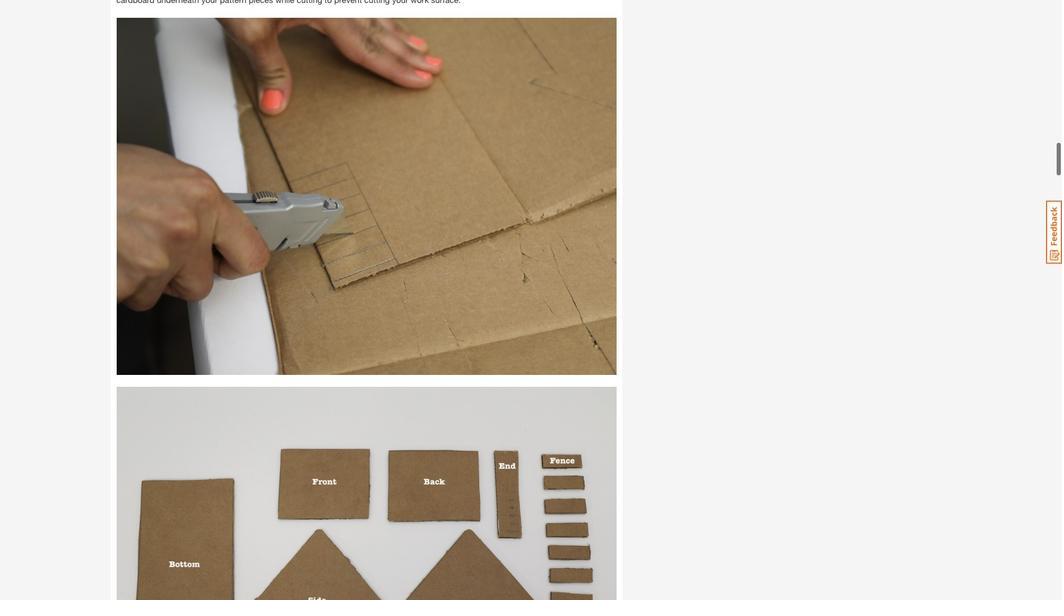 Task type: locate. For each thing, give the bounding box(es) containing it.
shot of person cutting shape of fence through cardboard image
[[116, 18, 617, 375]]

shot of cardboard pieces cut in shape of a house image
[[116, 387, 617, 600]]



Task type: describe. For each thing, give the bounding box(es) containing it.
feedback link image
[[1047, 200, 1063, 264]]



Task type: vqa. For each thing, say whether or not it's contained in the screenshot.
Washer within 4.8 cu. ft. ultrafast combo washer & dryer with ventless heat pump technology in carbon graphite
no



